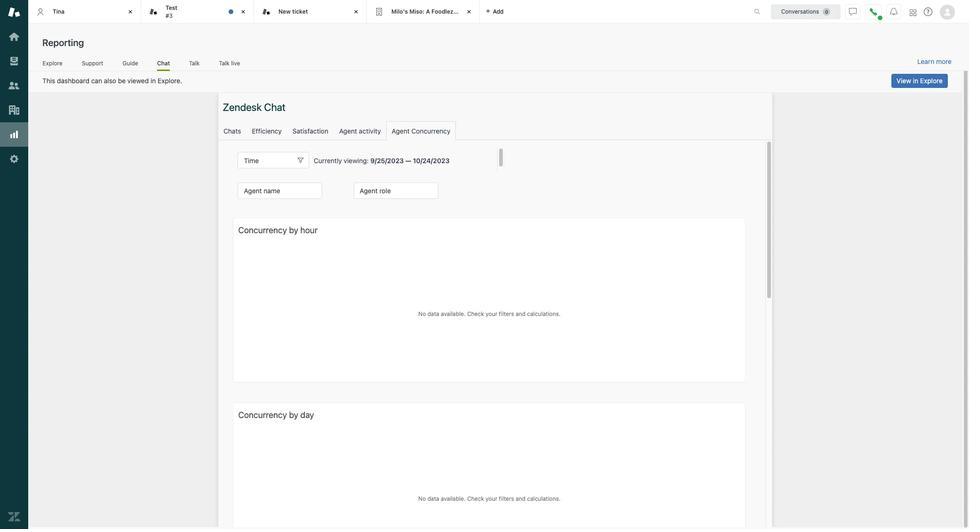 Task type: locate. For each thing, give the bounding box(es) containing it.
new ticket tab
[[254, 0, 367, 24]]

explore inside 'link'
[[43, 60, 62, 67]]

chat
[[157, 60, 170, 67]]

talk right chat
[[189, 60, 200, 67]]

add button
[[480, 0, 509, 23]]

this
[[42, 77, 55, 85]]

milo's miso: a foodlez subsidiary
[[391, 8, 484, 15]]

new ticket
[[279, 8, 308, 15]]

1 vertical spatial explore
[[920, 77, 943, 85]]

close image left milo's
[[351, 7, 361, 16]]

main element
[[0, 0, 28, 529]]

1 in from the left
[[151, 77, 156, 85]]

organizations image
[[8, 104, 20, 116]]

explore down learn more link
[[920, 77, 943, 85]]

milo's
[[391, 8, 408, 15]]

view in explore
[[897, 77, 943, 85]]

tab
[[141, 0, 254, 24]]

close image for new ticket
[[351, 7, 361, 16]]

2 in from the left
[[913, 77, 918, 85]]

in right view
[[913, 77, 918, 85]]

talk
[[189, 60, 200, 67], [219, 60, 230, 67]]

0 horizontal spatial talk
[[189, 60, 200, 67]]

close image inside new ticket tab
[[351, 7, 361, 16]]

in
[[151, 77, 156, 85], [913, 77, 918, 85]]

close image for tina
[[126, 7, 135, 16]]

live
[[231, 60, 240, 67]]

reporting
[[42, 37, 84, 48]]

in right viewed at the left top
[[151, 77, 156, 85]]

2 close image from the left
[[351, 7, 361, 16]]

new
[[279, 8, 291, 15]]

button displays agent's chat status as invisible. image
[[849, 8, 857, 15]]

1 horizontal spatial talk
[[219, 60, 230, 67]]

0 horizontal spatial close image
[[239, 7, 248, 16]]

close image
[[126, 7, 135, 16], [351, 7, 361, 16]]

guide
[[123, 60, 138, 67]]

get started image
[[8, 31, 20, 43]]

add
[[493, 8, 504, 15]]

close image inside tina tab
[[126, 7, 135, 16]]

views image
[[8, 55, 20, 67]]

subsidiary
[[455, 8, 484, 15]]

tab containing test
[[141, 0, 254, 24]]

explore up this
[[43, 60, 62, 67]]

viewed
[[127, 77, 149, 85]]

close image
[[239, 7, 248, 16], [464, 7, 474, 16]]

zendesk support image
[[8, 6, 20, 18]]

test #3
[[166, 4, 177, 19]]

1 close image from the left
[[126, 7, 135, 16]]

close image left new
[[239, 7, 248, 16]]

view
[[897, 77, 911, 85]]

learn more link
[[917, 57, 952, 66]]

guide link
[[122, 60, 138, 70]]

#3
[[166, 12, 173, 19]]

1 horizontal spatial close image
[[464, 7, 474, 16]]

chat link
[[157, 60, 170, 71]]

tina tab
[[28, 0, 141, 24]]

1 horizontal spatial close image
[[351, 7, 361, 16]]

2 talk from the left
[[219, 60, 230, 67]]

close image left "add" popup button
[[464, 7, 474, 16]]

0 horizontal spatial explore
[[43, 60, 62, 67]]

0 horizontal spatial in
[[151, 77, 156, 85]]

explore
[[43, 60, 62, 67], [920, 77, 943, 85]]

talk left the "live"
[[219, 60, 230, 67]]

talk for talk live
[[219, 60, 230, 67]]

1 horizontal spatial explore
[[920, 77, 943, 85]]

learn
[[917, 57, 934, 65]]

2 close image from the left
[[464, 7, 474, 16]]

0 vertical spatial explore
[[43, 60, 62, 67]]

more
[[936, 57, 952, 65]]

close image left #3
[[126, 7, 135, 16]]

ticket
[[292, 8, 308, 15]]

1 horizontal spatial in
[[913, 77, 918, 85]]

0 horizontal spatial close image
[[126, 7, 135, 16]]

1 talk from the left
[[189, 60, 200, 67]]

notifications image
[[890, 8, 898, 15]]



Task type: describe. For each thing, give the bounding box(es) containing it.
in inside button
[[913, 77, 918, 85]]

customers image
[[8, 80, 20, 92]]

zendesk products image
[[910, 9, 916, 16]]

talk for talk
[[189, 60, 200, 67]]

foodlez
[[432, 8, 453, 15]]

learn more
[[917, 57, 952, 65]]

this dashboard can also be viewed in explore.
[[42, 77, 182, 85]]

tabs tab list
[[28, 0, 744, 24]]

admin image
[[8, 153, 20, 165]]

reporting image
[[8, 128, 20, 141]]

support
[[82, 60, 103, 67]]

conversations button
[[771, 4, 841, 19]]

tina
[[53, 8, 65, 15]]

close image inside the milo's miso: a foodlez subsidiary tab
[[464, 7, 474, 16]]

talk live link
[[219, 60, 240, 70]]

view in explore button
[[891, 74, 948, 88]]

milo's miso: a foodlez subsidiary tab
[[367, 0, 484, 24]]

support link
[[82, 60, 104, 70]]

explore link
[[42, 60, 63, 70]]

also
[[104, 77, 116, 85]]

can
[[91, 77, 102, 85]]

1 close image from the left
[[239, 7, 248, 16]]

dashboard
[[57, 77, 89, 85]]

test
[[166, 4, 177, 11]]

miso:
[[410, 8, 425, 15]]

talk live
[[219, 60, 240, 67]]

talk link
[[189, 60, 200, 70]]

a
[[426, 8, 430, 15]]

get help image
[[924, 8, 932, 16]]

zendesk image
[[8, 511, 20, 523]]

explore inside button
[[920, 77, 943, 85]]

be
[[118, 77, 126, 85]]

explore.
[[158, 77, 182, 85]]

conversations
[[781, 8, 819, 15]]



